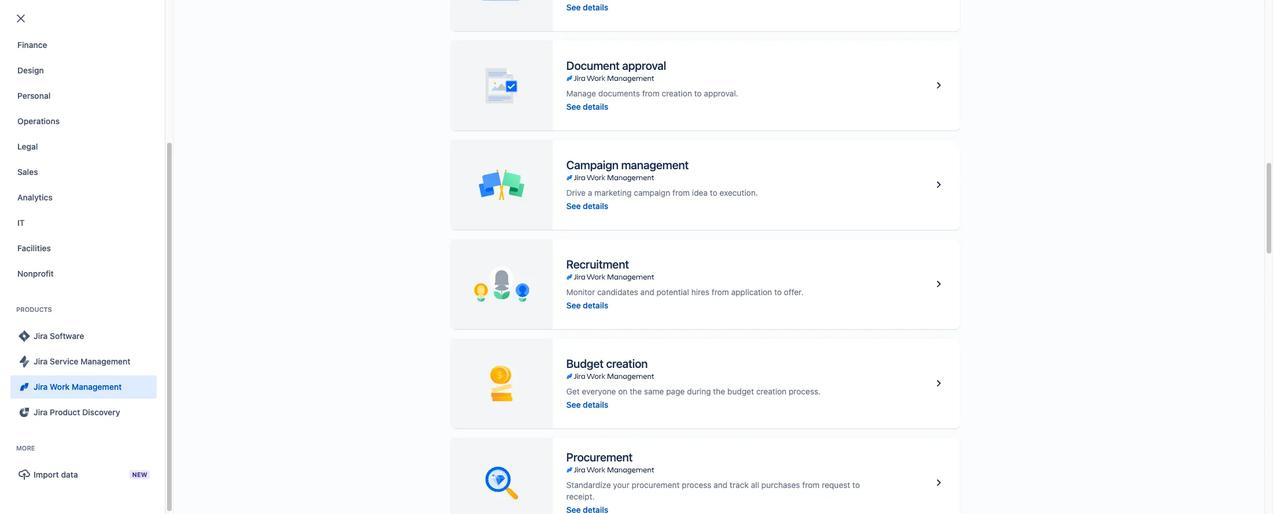 Task type: vqa. For each thing, say whether or not it's contained in the screenshot.
Scope at the bottom left of page
no



Task type: locate. For each thing, give the bounding box(es) containing it.
4 see from the top
[[566, 300, 581, 310]]

management
[[621, 158, 689, 171]]

sales
[[17, 167, 38, 177]]

and left potential
[[640, 287, 654, 297]]

document approval image
[[932, 79, 946, 93]]

execution.
[[720, 188, 758, 197]]

from right hires
[[712, 287, 729, 297]]

service
[[50, 357, 78, 367]]

2 see details button from the top
[[566, 101, 608, 112]]

to right request
[[852, 480, 860, 490]]

see for recruitment
[[566, 300, 581, 310]]

purchases
[[761, 480, 800, 490]]

details for campaign management
[[583, 201, 608, 211]]

management down jira software button
[[80, 357, 130, 367]]

budget
[[566, 357, 604, 370]]

jira for jira software
[[34, 331, 48, 341]]

it button
[[10, 212, 157, 235]]

2 details from the top
[[583, 101, 608, 111]]

to left offer.
[[774, 287, 782, 297]]

jira left the product
[[34, 408, 48, 417]]

same
[[644, 386, 664, 396]]

5 see details button from the top
[[566, 399, 608, 411]]

page
[[666, 386, 685, 396]]

analytics button
[[10, 186, 157, 209]]

marketing
[[594, 188, 632, 197]]

jira service management
[[34, 357, 130, 367]]

see details
[[566, 2, 608, 12], [566, 101, 608, 111], [566, 201, 608, 211], [566, 300, 608, 310], [566, 400, 608, 410]]

creation down approval
[[662, 88, 692, 98]]

create
[[428, 11, 454, 21]]

3 details from the top
[[583, 201, 608, 211]]

documents
[[598, 88, 640, 98]]

and
[[640, 287, 654, 297], [714, 480, 728, 490]]

3 see from the top
[[566, 201, 581, 211]]

projects
[[23, 47, 72, 64]]

see
[[566, 2, 581, 12], [566, 101, 581, 111], [566, 201, 581, 211], [566, 300, 581, 310], [566, 400, 581, 410]]

0 vertical spatial management
[[80, 357, 130, 367]]

from left request
[[802, 480, 820, 490]]

0 horizontal spatial and
[[640, 287, 654, 297]]

products
[[16, 306, 52, 313]]

a
[[588, 188, 592, 197]]

4 see details button from the top
[[566, 300, 608, 311]]

4 details from the top
[[583, 300, 608, 310]]

recruitment image
[[932, 278, 946, 291]]

the right on
[[630, 386, 642, 396]]

approval.
[[704, 88, 738, 98]]

facilities button
[[10, 237, 157, 260]]

it
[[17, 218, 25, 228]]

see details button for budget creation
[[566, 399, 608, 411]]

request
[[822, 480, 850, 490]]

management
[[80, 357, 130, 367], [72, 382, 122, 392]]

jira work management image
[[17, 380, 31, 394], [17, 380, 31, 394]]

get everyone on the same page during the budget creation process.
[[566, 386, 821, 396]]

import data
[[34, 470, 78, 480]]

nonprofit button
[[10, 262, 157, 286]]

see details button
[[566, 1, 608, 13], [566, 101, 608, 112], [566, 200, 608, 212], [566, 300, 608, 311], [566, 399, 608, 411]]

0 vertical spatial and
[[640, 287, 654, 297]]

name
[[63, 116, 85, 126]]

jira software
[[34, 331, 84, 341]]

2 horizontal spatial creation
[[756, 386, 787, 396]]

jira right jira service management image
[[34, 357, 48, 367]]

drive
[[566, 188, 586, 197]]

drive a marketing campaign from idea to execution.
[[566, 188, 758, 197]]

manage
[[566, 88, 596, 98]]

primary element
[[7, 0, 1053, 32]]

5 see from the top
[[566, 400, 581, 410]]

the right the during
[[713, 386, 725, 396]]

jira service management image
[[17, 355, 31, 369]]

creation right the budget
[[756, 386, 787, 396]]

2 see details from the top
[[566, 101, 608, 111]]

jira for jira work management
[[34, 382, 48, 392]]

resources
[[47, 14, 85, 24]]

campaign management image
[[932, 178, 946, 192]]

management up discovery
[[72, 382, 122, 392]]

1 vertical spatial creation
[[606, 357, 648, 370]]

jira right jira software image
[[34, 331, 48, 341]]

campaign
[[566, 158, 619, 171]]

see details button for document approval
[[566, 101, 608, 112]]

1 horizontal spatial creation
[[662, 88, 692, 98]]

5 details from the top
[[583, 400, 608, 410]]

the
[[630, 386, 642, 396], [713, 386, 725, 396]]

to inside standardize your procurement process and track all purchases from request to receipt.
[[852, 480, 860, 490]]

None text field
[[24, 82, 138, 98]]

1 see details from the top
[[566, 2, 608, 12]]

creation
[[662, 88, 692, 98], [606, 357, 648, 370], [756, 386, 787, 396]]

jira
[[179, 85, 193, 95], [34, 331, 48, 341], [34, 357, 48, 367], [34, 382, 48, 392], [34, 408, 48, 417]]

recruitment
[[566, 258, 629, 271]]

1 details from the top
[[583, 2, 608, 12]]

jira service management button
[[10, 350, 157, 373]]

jira product discovery button
[[10, 401, 157, 424]]

campaign
[[634, 188, 670, 197]]

to left "approval."
[[694, 88, 702, 98]]

campaign management
[[566, 158, 689, 171]]

management for jira work management
[[72, 382, 122, 392]]

1 vertical spatial management
[[72, 382, 122, 392]]

finance
[[17, 40, 47, 50]]

5 see details from the top
[[566, 400, 608, 410]]

document
[[566, 59, 620, 72]]

details
[[583, 2, 608, 12], [583, 101, 608, 111], [583, 201, 608, 211], [583, 300, 608, 310], [583, 400, 608, 410]]

sales button
[[10, 161, 157, 184]]

jira work management image
[[566, 74, 654, 83], [566, 74, 654, 83], [566, 173, 654, 182], [566, 173, 654, 182], [566, 273, 654, 282], [566, 273, 654, 282], [566, 372, 654, 381], [566, 372, 654, 381], [566, 466, 654, 475], [566, 466, 654, 475]]

jira left work
[[34, 382, 48, 392]]

2 see from the top
[[566, 101, 581, 111]]

jira work management button
[[10, 376, 157, 399]]

jira software image
[[17, 330, 31, 343]]

3 see details button from the top
[[566, 200, 608, 212]]

jira product discovery image
[[17, 406, 31, 420], [17, 406, 31, 420]]

process.
[[789, 386, 821, 396]]

create banner
[[0, 0, 1273, 32]]

standardize
[[566, 480, 611, 490]]

budget creation image
[[932, 377, 946, 391]]

1 horizontal spatial and
[[714, 480, 728, 490]]

1 horizontal spatial the
[[713, 386, 725, 396]]

0 horizontal spatial creation
[[606, 357, 648, 370]]

idea
[[692, 188, 708, 197]]

team-
[[480, 140, 504, 150]]

products
[[195, 85, 228, 95]]

details for budget creation
[[583, 400, 608, 410]]

and left track
[[714, 480, 728, 490]]

0 vertical spatial creation
[[662, 88, 692, 98]]

0 horizontal spatial the
[[630, 386, 642, 396]]

star not my project image
[[34, 138, 48, 152]]

3 see details from the top
[[566, 201, 608, 211]]

creation up on
[[606, 357, 648, 370]]

monitor
[[566, 287, 595, 297]]

and inside standardize your procurement process and track all purchases from request to receipt.
[[714, 480, 728, 490]]

4 see details from the top
[[566, 300, 608, 310]]

see for budget creation
[[566, 400, 581, 410]]

1 vertical spatial and
[[714, 480, 728, 490]]

see details for recruitment
[[566, 300, 608, 310]]

analytics
[[17, 193, 53, 202]]



Task type: describe. For each thing, give the bounding box(es) containing it.
details for document approval
[[583, 101, 608, 111]]

procurement image
[[932, 476, 946, 490]]

2 the from the left
[[713, 386, 725, 396]]

receipt.
[[566, 492, 595, 502]]

jira product discovery
[[34, 408, 120, 417]]

1 see from the top
[[566, 2, 581, 12]]

from inside standardize your procurement process and track all purchases from request to receipt.
[[802, 480, 820, 490]]

application
[[731, 287, 772, 297]]

management for jira service management
[[80, 357, 130, 367]]

hires
[[691, 287, 709, 297]]

product
[[50, 408, 80, 417]]

see for document approval
[[566, 101, 581, 111]]

all
[[751, 480, 759, 490]]

2 vertical spatial creation
[[756, 386, 787, 396]]

procurement
[[632, 480, 680, 490]]

discovery
[[82, 408, 120, 417]]

nonprofit
[[17, 269, 54, 279]]

back to projects image
[[14, 12, 28, 25]]

work
[[50, 382, 70, 392]]

facilities
[[17, 243, 51, 253]]

name button
[[58, 115, 101, 128]]

track
[[730, 480, 749, 490]]

software
[[50, 331, 84, 341]]

details for recruitment
[[583, 300, 608, 310]]

candidates
[[597, 287, 638, 297]]

see for campaign management
[[566, 201, 581, 211]]

jira service management image
[[17, 355, 31, 369]]

legal button
[[10, 135, 157, 158]]

budget
[[727, 386, 754, 396]]

offer.
[[784, 287, 803, 297]]

potential
[[656, 287, 689, 297]]

Search field
[[1053, 7, 1169, 25]]

to right idea
[[710, 188, 717, 197]]

design
[[17, 65, 44, 75]]

software
[[540, 140, 573, 150]]

jira work management
[[34, 382, 122, 392]]

jira for jira product discovery
[[34, 408, 48, 417]]

finance button
[[10, 34, 157, 57]]

operations button
[[10, 110, 157, 133]]

all jira products
[[168, 85, 228, 95]]

document approval
[[566, 59, 666, 72]]

see details for document approval
[[566, 101, 608, 111]]

see details button for campaign management
[[566, 200, 608, 212]]

approval
[[622, 59, 666, 72]]

previous image
[[25, 176, 39, 190]]

design button
[[10, 59, 157, 82]]

get
[[566, 386, 580, 396]]

create button
[[421, 7, 460, 25]]

personal button
[[10, 84, 157, 108]]

monitor candidates and potential hires from application to offer.
[[566, 287, 803, 297]]

see details for campaign management
[[566, 201, 608, 211]]

data
[[61, 470, 78, 480]]

operations
[[17, 116, 60, 126]]

process
[[682, 480, 711, 490]]

human resources button
[[10, 8, 157, 31]]

new
[[132, 471, 147, 479]]

during
[[687, 386, 711, 396]]

from down approval
[[642, 88, 660, 98]]

see details for budget creation
[[566, 400, 608, 410]]

1 see details button from the top
[[566, 1, 608, 13]]

1 the from the left
[[630, 386, 642, 396]]

jira for jira service management
[[34, 357, 48, 367]]

everyone
[[582, 386, 616, 396]]

team-managed software
[[480, 140, 573, 150]]

your
[[613, 480, 630, 490]]

human resources
[[17, 14, 85, 24]]

more
[[16, 445, 35, 452]]

import data image
[[17, 468, 31, 482]]

on
[[618, 386, 628, 396]]

from left idea
[[672, 188, 690, 197]]

human
[[17, 14, 45, 24]]

manage documents from creation to approval.
[[566, 88, 738, 98]]

legal
[[17, 142, 38, 151]]

all
[[168, 85, 177, 95]]

import
[[34, 470, 59, 480]]

managed
[[504, 140, 538, 150]]

budget creation
[[566, 357, 648, 370]]

see details button for recruitment
[[566, 300, 608, 311]]

procurement
[[566, 451, 633, 464]]

jira software image
[[17, 330, 31, 343]]

standardize your procurement process and track all purchases from request to receipt.
[[566, 480, 860, 502]]

jira software button
[[10, 325, 157, 348]]

personal
[[17, 91, 50, 101]]

jira right all
[[179, 85, 193, 95]]



